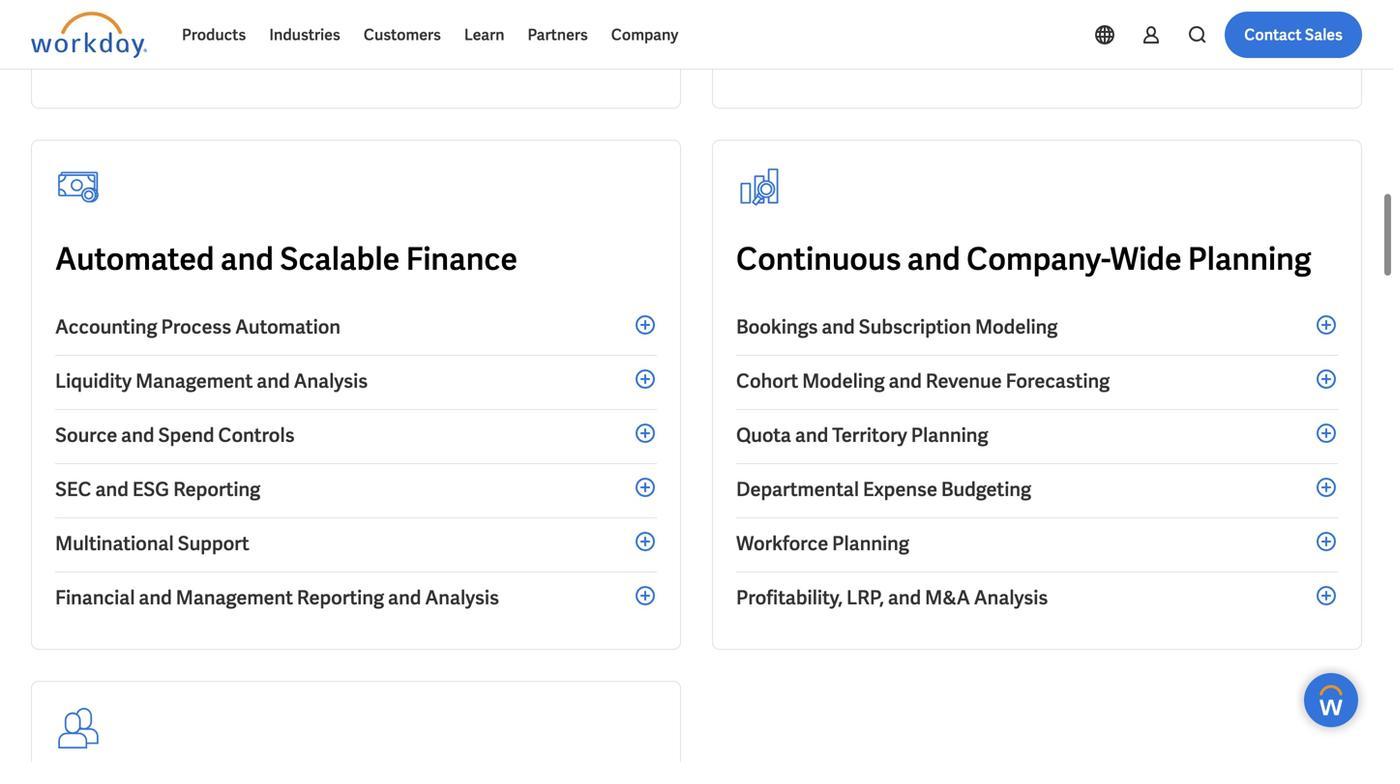 Task type: vqa. For each thing, say whether or not it's contained in the screenshot.
Organizational Agility
no



Task type: describe. For each thing, give the bounding box(es) containing it.
multinational support button
[[55, 519, 657, 573]]

profitability, lrp, and m&a analysis button
[[736, 573, 1338, 626]]

bookings
[[736, 314, 818, 340]]

modeling inside button
[[975, 314, 1058, 340]]

company button
[[600, 12, 690, 58]]

and inside bookings and subscription modeling button
[[822, 314, 855, 340]]

automated budgeting and forecasting button
[[736, 31, 1338, 85]]

learn
[[464, 25, 504, 45]]

cohort
[[736, 369, 798, 394]]

bookings and subscription modeling button
[[736, 302, 1338, 356]]

products
[[182, 25, 246, 45]]

and inside profitability, lrp, and m&a analysis button
[[888, 585, 921, 610]]

liquidity management and analysis
[[55, 369, 368, 394]]

products button
[[170, 12, 258, 58]]

revenue reporting and forecasting button
[[55, 31, 657, 85]]

forecasting inside "button"
[[1006, 369, 1110, 394]]

modeling inside "button"
[[802, 369, 885, 394]]

workforce planning
[[736, 531, 909, 556]]

quota
[[736, 423, 791, 448]]

source and spend controls
[[55, 423, 295, 448]]

sales
[[1305, 25, 1343, 45]]

financial and management reporting and analysis button
[[55, 573, 657, 626]]

m&a
[[925, 585, 970, 610]]

multinational
[[55, 531, 174, 556]]

0 horizontal spatial budgeting
[[840, 44, 930, 69]]

expense
[[863, 477, 937, 502]]

2 horizontal spatial analysis
[[974, 585, 1048, 610]]

forecasting for automated budgeting and forecasting
[[971, 44, 1075, 69]]

bookings and subscription modeling
[[736, 314, 1058, 340]]

territory
[[832, 423, 907, 448]]

revenue reporting and forecasting
[[55, 44, 367, 69]]

subscription
[[859, 314, 971, 340]]

quota and territory planning button
[[736, 410, 1338, 464]]

management inside button
[[176, 585, 293, 610]]

automation
[[235, 314, 341, 340]]

and inside "quota and territory planning" button
[[795, 423, 828, 448]]

management inside "button"
[[136, 369, 253, 394]]

1 horizontal spatial analysis
[[425, 585, 499, 610]]

and inside sec and esg reporting button
[[95, 477, 129, 502]]

sec
[[55, 477, 91, 502]]

partners
[[528, 25, 588, 45]]

reporting for management
[[297, 585, 384, 610]]

contact sales link
[[1225, 12, 1362, 58]]

and inside revenue reporting and forecasting button
[[226, 44, 259, 69]]

workforce
[[736, 531, 828, 556]]

continuous and company-wide planning
[[736, 239, 1311, 279]]

and inside liquidity management and analysis "button"
[[257, 369, 290, 394]]

finance
[[406, 239, 518, 279]]

partners button
[[516, 12, 600, 58]]

lrp,
[[846, 585, 884, 610]]

continuous
[[736, 239, 901, 279]]

automated budgeting and forecasting
[[736, 44, 1075, 69]]



Task type: locate. For each thing, give the bounding box(es) containing it.
management down support
[[176, 585, 293, 610]]

multinational support
[[55, 531, 249, 556]]

go to the homepage image
[[31, 12, 147, 58]]

liquidity
[[55, 369, 132, 394]]

accounting
[[55, 314, 157, 340]]

quota and territory planning
[[736, 423, 988, 448]]

planning inside button
[[832, 531, 909, 556]]

departmental expense budgeting button
[[736, 464, 1338, 519]]

management down process
[[136, 369, 253, 394]]

departmental expense budgeting
[[736, 477, 1031, 502]]

source
[[55, 423, 117, 448]]

automated
[[736, 44, 836, 69], [55, 239, 214, 279]]

0 vertical spatial revenue
[[55, 44, 131, 69]]

esg
[[132, 477, 169, 502]]

1 vertical spatial modeling
[[802, 369, 885, 394]]

0 vertical spatial reporting
[[135, 44, 222, 69]]

company
[[611, 25, 678, 45]]

management
[[136, 369, 253, 394], [176, 585, 293, 610]]

1 vertical spatial management
[[176, 585, 293, 610]]

1 horizontal spatial planning
[[911, 423, 988, 448]]

profitability,
[[736, 585, 843, 610]]

revenue inside "button"
[[926, 369, 1002, 394]]

support
[[178, 531, 249, 556]]

0 vertical spatial management
[[136, 369, 253, 394]]

revenue
[[55, 44, 131, 69], [926, 369, 1002, 394]]

profitability, lrp, and m&a analysis
[[736, 585, 1048, 610]]

automated for automated budgeting and forecasting
[[736, 44, 836, 69]]

1 horizontal spatial revenue
[[926, 369, 1002, 394]]

0 horizontal spatial automated
[[55, 239, 214, 279]]

customers button
[[352, 12, 453, 58]]

and inside cohort modeling and revenue forecasting "button"
[[889, 369, 922, 394]]

accounting process automation
[[55, 314, 341, 340]]

controls
[[218, 423, 295, 448]]

departmental
[[736, 477, 859, 502]]

analysis
[[294, 369, 368, 394], [425, 585, 499, 610], [974, 585, 1048, 610]]

cohort modeling and revenue forecasting
[[736, 369, 1110, 394]]

1 vertical spatial planning
[[911, 423, 988, 448]]

1 vertical spatial revenue
[[926, 369, 1002, 394]]

contact
[[1244, 25, 1302, 45]]

0 vertical spatial planning
[[1188, 239, 1311, 279]]

and
[[226, 44, 259, 69], [934, 44, 967, 69], [220, 239, 274, 279], [907, 239, 960, 279], [822, 314, 855, 340], [257, 369, 290, 394], [889, 369, 922, 394], [121, 423, 154, 448], [795, 423, 828, 448], [95, 477, 129, 502], [139, 585, 172, 610], [388, 585, 421, 610], [888, 585, 921, 610]]

accounting process automation button
[[55, 302, 657, 356]]

0 vertical spatial modeling
[[975, 314, 1058, 340]]

contact sales
[[1244, 25, 1343, 45]]

forecasting for revenue reporting and forecasting
[[263, 44, 367, 69]]

0 horizontal spatial revenue
[[55, 44, 131, 69]]

modeling
[[975, 314, 1058, 340], [802, 369, 885, 394]]

automated inside button
[[736, 44, 836, 69]]

reporting for esg
[[173, 477, 260, 502]]

automated for automated and scalable finance
[[55, 239, 214, 279]]

liquidity management and analysis button
[[55, 356, 657, 410]]

2 horizontal spatial planning
[[1188, 239, 1311, 279]]

modeling up cohort modeling and revenue forecasting "button"
[[975, 314, 1058, 340]]

modeling up the quota and territory planning
[[802, 369, 885, 394]]

0 horizontal spatial analysis
[[294, 369, 368, 394]]

planning inside button
[[911, 423, 988, 448]]

industries
[[269, 25, 340, 45]]

automated and scalable finance
[[55, 239, 518, 279]]

1 horizontal spatial modeling
[[975, 314, 1058, 340]]

sec and esg reporting button
[[55, 464, 657, 519]]

analysis inside "button"
[[294, 369, 368, 394]]

1 vertical spatial budgeting
[[941, 477, 1031, 502]]

2 vertical spatial reporting
[[297, 585, 384, 610]]

1 vertical spatial reporting
[[173, 477, 260, 502]]

process
[[161, 314, 231, 340]]

1 horizontal spatial budgeting
[[941, 477, 1031, 502]]

source and spend controls button
[[55, 410, 657, 464]]

1 horizontal spatial automated
[[736, 44, 836, 69]]

and inside source and spend controls button
[[121, 423, 154, 448]]

0 horizontal spatial modeling
[[802, 369, 885, 394]]

reporting
[[135, 44, 222, 69], [173, 477, 260, 502], [297, 585, 384, 610]]

sec and esg reporting
[[55, 477, 260, 502]]

industries button
[[258, 12, 352, 58]]

financial and management reporting and analysis
[[55, 585, 499, 610]]

2 vertical spatial planning
[[832, 531, 909, 556]]

planning
[[1188, 239, 1311, 279], [911, 423, 988, 448], [832, 531, 909, 556]]

forecasting
[[263, 44, 367, 69], [971, 44, 1075, 69], [1006, 369, 1110, 394]]

1 vertical spatial automated
[[55, 239, 214, 279]]

workforce planning button
[[736, 519, 1338, 573]]

company-
[[967, 239, 1110, 279]]

0 vertical spatial automated
[[736, 44, 836, 69]]

cohort modeling and revenue forecasting button
[[736, 356, 1338, 410]]

0 vertical spatial budgeting
[[840, 44, 930, 69]]

0 horizontal spatial planning
[[832, 531, 909, 556]]

wide
[[1110, 239, 1182, 279]]

customers
[[364, 25, 441, 45]]

financial
[[55, 585, 135, 610]]

and inside automated budgeting and forecasting button
[[934, 44, 967, 69]]

revenue inside button
[[55, 44, 131, 69]]

scalable
[[280, 239, 400, 279]]

budgeting
[[840, 44, 930, 69], [941, 477, 1031, 502]]

spend
[[158, 423, 214, 448]]

learn button
[[453, 12, 516, 58]]



